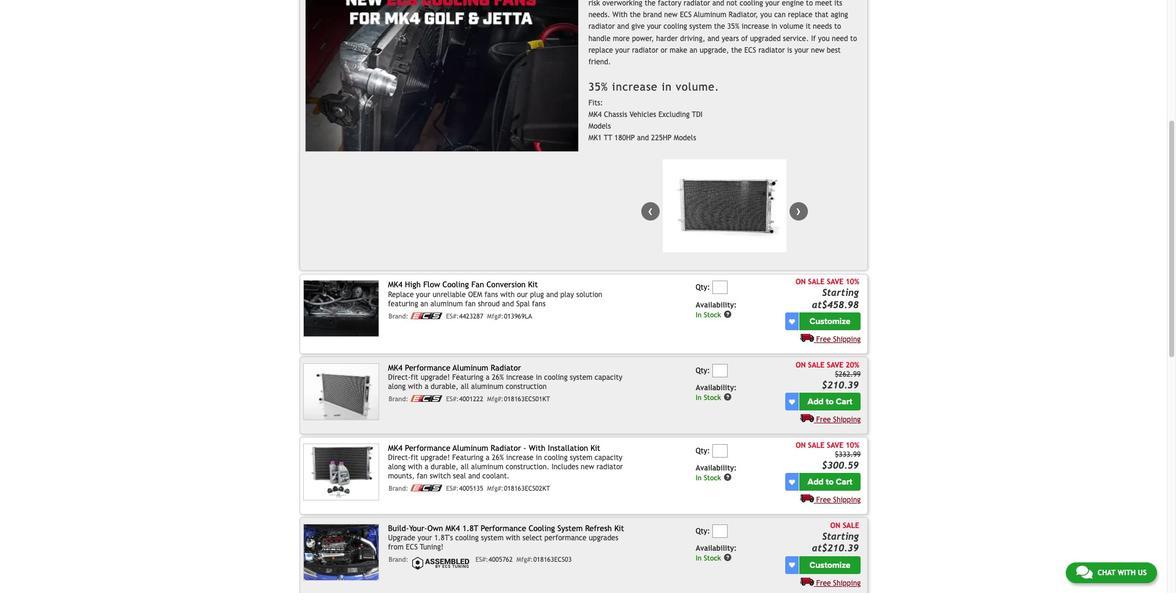 Task type: vqa. For each thing, say whether or not it's contained in the screenshot.
On
yes



Task type: locate. For each thing, give the bounding box(es) containing it.
0 vertical spatial 26%
[[492, 373, 504, 382]]

es#: left 4423287
[[446, 312, 459, 320]]

on for on sale save 10% $333.99 $300.59
[[796, 441, 806, 450]]

mk4
[[589, 110, 602, 119], [388, 280, 403, 289], [388, 363, 403, 372], [388, 443, 403, 453], [446, 524, 460, 533]]

fan
[[465, 299, 476, 308], [417, 472, 428, 480]]

in for build-your-own mk4 1.8t performance cooling system refresh kit
[[696, 554, 702, 562]]

customize for $210.39
[[810, 560, 851, 570]]

radiator for $210.39
[[491, 363, 521, 372]]

0 horizontal spatial models
[[589, 122, 611, 131]]

0 vertical spatial to
[[826, 397, 834, 407]]

1 cart from the top
[[836, 397, 853, 407]]

1 vertical spatial aluminum
[[471, 382, 504, 391]]

fit down mk4 performance aluminum radiator link
[[411, 373, 419, 382]]

mfg#: for cooling
[[517, 556, 533, 563]]

1 vertical spatial models
[[674, 134, 696, 142]]

1 vertical spatial aluminum
[[453, 443, 488, 453]]

availability: for mk4 performance aluminum radiator
[[696, 384, 737, 392]]

0 vertical spatial along
[[388, 382, 406, 391]]

your up an
[[416, 290, 431, 299]]

3 in from the top
[[696, 474, 702, 482]]

1 vertical spatial to
[[826, 477, 834, 487]]

durable, up 'switch'
[[431, 463, 459, 471]]

1 radiator from the top
[[491, 363, 521, 372]]

2 aluminum from the top
[[453, 443, 488, 453]]

1 to from the top
[[826, 397, 834, 407]]

1 free shipping from the top
[[816, 335, 861, 344]]

system inside mk4 performance aluminum radiator - with installation kit direct-fit upgrade! featuring a 26% increase in cooling system capacity along with a durable, all aluminum construction. includes new radiator mounts, fan switch seal and coolant.
[[570, 453, 593, 462]]

0 vertical spatial capacity
[[595, 373, 623, 382]]

fans
[[485, 290, 498, 299], [532, 299, 546, 308]]

fits:
[[589, 98, 603, 107]]

in inside 35% increase in volume. fits: mk4 chassis vehicles excluding tdi models mk1 tt 180hp and 225hp models
[[662, 80, 672, 93]]

aluminum inside mk4 performance aluminum radiator direct-fit upgrade! featuring a 26% increase in cooling system capacity along with a durable, all aluminum construction
[[471, 382, 504, 391]]

1 vertical spatial customize
[[810, 560, 851, 570]]

4 free from the top
[[816, 579, 831, 587]]

along up mounts,
[[388, 463, 406, 471]]

qty: for mk4 performance aluminum radiator
[[696, 366, 710, 375]]

1 26% from the top
[[492, 373, 504, 382]]

3 availability: from the top
[[696, 464, 737, 473]]

1 upgrade! from the top
[[421, 373, 450, 382]]

1 vertical spatial all
[[461, 463, 469, 471]]

aluminum for radiator
[[471, 382, 504, 391]]

0 vertical spatial direct-
[[388, 373, 411, 382]]

sale for on sale save 10%
[[808, 278, 825, 286]]

and right 180hp
[[637, 134, 649, 142]]

1 vertical spatial increase
[[506, 373, 534, 382]]

fans down the plug
[[532, 299, 546, 308]]

excluding
[[659, 110, 690, 119]]

10% inside on sale save 10% $333.99 $300.59
[[846, 441, 860, 450]]

brand: down from
[[389, 556, 408, 563]]

1 horizontal spatial cooling
[[529, 524, 555, 533]]

1 vertical spatial along
[[388, 463, 406, 471]]

and left spal at the bottom left of page
[[502, 299, 514, 308]]

in for mk4 high flow cooling fan conversion kit
[[696, 310, 702, 319]]

add right add to wish list icon
[[808, 477, 824, 487]]

own
[[427, 524, 443, 533]]

mfg#: for installation
[[487, 485, 504, 492]]

radiator left -
[[491, 443, 521, 453]]

1 vertical spatial kit
[[591, 443, 601, 453]]

1 question sign image from the top
[[723, 310, 732, 319]]

in up excluding
[[662, 80, 672, 93]]

2 ecs - corporate logo image from the top
[[411, 395, 442, 402]]

1 vertical spatial add to wish list image
[[789, 399, 795, 405]]

models right 225hp
[[674, 134, 696, 142]]

4 brand: from the top
[[389, 556, 408, 563]]

in
[[662, 80, 672, 93], [536, 373, 542, 382], [536, 453, 542, 462]]

2 starting at from the top
[[812, 530, 859, 553]]

2 vertical spatial save
[[827, 441, 844, 450]]

aluminum up the 'coolant.'
[[471, 463, 504, 471]]

0 horizontal spatial kit
[[528, 280, 538, 289]]

$262.99
[[835, 370, 861, 378]]

durable,
[[431, 382, 459, 391], [431, 463, 459, 471]]

1 vertical spatial system
[[570, 453, 593, 462]]

26% up es#: 4001222 mfg#: 018163ecs01kt
[[492, 373, 504, 382]]

es#: left 4005762
[[476, 556, 488, 563]]

1 add from the top
[[808, 397, 824, 407]]

0 vertical spatial models
[[589, 122, 611, 131]]

0 vertical spatial question sign image
[[723, 310, 732, 319]]

save inside "on sale save 20% $262.99 $210.39"
[[827, 361, 844, 369]]

0 vertical spatial all
[[461, 382, 469, 391]]

1 fit from the top
[[411, 373, 419, 382]]

sale inside "on sale save 20% $262.99 $210.39"
[[808, 361, 825, 369]]

upgrade! down mk4 performance aluminum radiator link
[[421, 373, 450, 382]]

2 horizontal spatial kit
[[615, 524, 624, 533]]

all
[[461, 382, 469, 391], [461, 463, 469, 471]]

with
[[500, 290, 515, 299], [408, 382, 423, 391], [408, 463, 423, 471], [506, 534, 520, 542], [1118, 569, 1136, 577]]

in
[[696, 310, 702, 319], [696, 393, 702, 402], [696, 474, 702, 482], [696, 554, 702, 562]]

free shipping up "on sale"
[[816, 496, 861, 504]]

1 vertical spatial your
[[418, 534, 432, 542]]

free shipping up $333.99
[[816, 416, 861, 424]]

1 all from the top
[[461, 382, 469, 391]]

es#4001222 - 018163ecs01kt -  mk4 performance aluminum radiator  - direct-fit upgrade! featuring a 26% increase in cooling system capacity along with a durable, all aluminum construction - ecs - audi volkswagen image
[[304, 363, 379, 420]]

2 vertical spatial kit
[[615, 524, 624, 533]]

0 vertical spatial add to cart
[[808, 397, 853, 407]]

brand:
[[389, 312, 408, 320], [389, 395, 408, 403], [389, 485, 408, 492], [389, 556, 408, 563]]

0 vertical spatial featuring
[[452, 373, 484, 382]]

comments image
[[1077, 565, 1093, 580]]

mk4 high flow cooling fan conversion kit link
[[388, 280, 538, 289]]

models up mk1
[[589, 122, 611, 131]]

4 qty: from the top
[[696, 527, 710, 535]]

0 vertical spatial fit
[[411, 373, 419, 382]]

0 vertical spatial your
[[416, 290, 431, 299]]

durable, down mk4 performance aluminum radiator link
[[431, 382, 459, 391]]

fan down the oem
[[465, 299, 476, 308]]

customize
[[810, 316, 851, 327], [810, 560, 851, 570]]

1 brand: from the top
[[389, 312, 408, 320]]

on for on sale save 10%
[[796, 278, 806, 286]]

cooling
[[443, 280, 469, 289], [529, 524, 555, 533]]

3 ecs - corporate logo image from the top
[[411, 485, 442, 491]]

1 vertical spatial free shipping image
[[800, 577, 814, 586]]

free shipping
[[816, 335, 861, 344], [816, 416, 861, 424], [816, 496, 861, 504], [816, 579, 861, 587]]

brand: for mk4 performance aluminum radiator
[[389, 395, 408, 403]]

mk4 down fits:
[[589, 110, 602, 119]]

None text field
[[712, 364, 728, 377]]

0 vertical spatial fans
[[485, 290, 498, 299]]

aluminum inside mk4 performance aluminum radiator - with installation kit direct-fit upgrade! featuring a 26% increase in cooling system capacity along with a durable, all aluminum construction. includes new radiator mounts, fan switch seal and coolant.
[[471, 463, 504, 471]]

upgrade!
[[421, 373, 450, 382], [421, 453, 450, 462]]

aluminum inside mk4 high flow cooling fan conversion kit replace your unreliable oem fans with our plug and play solution featuring an aluminum fan shroud and spal fans
[[431, 299, 463, 308]]

starting up $458.98
[[822, 287, 859, 298]]

upgrade! up 'switch'
[[421, 453, 450, 462]]

starting down "on sale"
[[822, 530, 859, 541]]

capacity inside mk4 performance aluminum radiator - with installation kit direct-fit upgrade! featuring a 26% increase in cooling system capacity along with a durable, all aluminum construction. includes new radiator mounts, fan switch seal and coolant.
[[595, 453, 623, 462]]

0 vertical spatial add to wish list image
[[789, 319, 795, 325]]

1 availability: from the top
[[696, 301, 737, 309]]

1 vertical spatial add to cart
[[808, 477, 853, 487]]

1 vertical spatial featuring
[[452, 453, 484, 462]]

customize link down $458.98
[[800, 313, 861, 330]]

1 stock from the top
[[704, 310, 721, 319]]

on inside on sale save 10% $333.99 $300.59
[[796, 441, 806, 450]]

26% down mk4 performance aluminum radiator - with installation kit link
[[492, 453, 504, 462]]

0 vertical spatial performance
[[405, 363, 451, 372]]

featuring
[[452, 373, 484, 382], [452, 453, 484, 462]]

1 free from the top
[[816, 335, 831, 344]]

fan inside mk4 high flow cooling fan conversion kit replace your unreliable oem fans with our plug and play solution featuring an aluminum fan shroud and spal fans
[[465, 299, 476, 308]]

0 vertical spatial save
[[827, 278, 844, 286]]

plug
[[530, 290, 544, 299]]

1 at from the top
[[812, 299, 822, 310]]

0 vertical spatial system
[[570, 373, 593, 382]]

kit inside the build-your-own mk4 1.8t performance cooling system refresh kit upgrade your 1.8t's cooling system with select performance upgrades from ecs tuning!
[[615, 524, 624, 533]]

1 horizontal spatial kit
[[591, 443, 601, 453]]

starting at down on sale save 10%
[[812, 287, 859, 310]]

free shipping image down on sale save 10% $333.99 $300.59 on the bottom right of the page
[[800, 494, 814, 503]]

1 vertical spatial question sign image
[[723, 393, 732, 402]]

2 free from the top
[[816, 416, 831, 424]]

› link
[[790, 202, 808, 221]]

starting at for $210.39
[[812, 530, 859, 553]]

0 vertical spatial starting
[[822, 287, 859, 298]]

chat with us
[[1098, 569, 1147, 577]]

1 in from the top
[[696, 310, 702, 319]]

brand: right es#4001222 - 018163ecs01kt -  mk4 performance aluminum radiator  - direct-fit upgrade! featuring a 26% increase in cooling system capacity along with a durable, all aluminum construction - ecs - audi volkswagen image
[[389, 395, 408, 403]]

0 horizontal spatial fans
[[485, 290, 498, 299]]

mfg#: down the 'coolant.'
[[487, 485, 504, 492]]

2 26% from the top
[[492, 453, 504, 462]]

1 vertical spatial performance
[[405, 443, 451, 453]]

2 at from the top
[[812, 542, 822, 553]]

featuring inside mk4 performance aluminum radiator - with installation kit direct-fit upgrade! featuring a 26% increase in cooling system capacity along with a durable, all aluminum construction. includes new radiator mounts, fan switch seal and coolant.
[[452, 453, 484, 462]]

2 all from the top
[[461, 463, 469, 471]]

brand: down mounts,
[[389, 485, 408, 492]]

starting for $210.39
[[822, 530, 859, 541]]

3 save from the top
[[827, 441, 844, 450]]

question sign image
[[723, 310, 732, 319], [723, 393, 732, 402], [723, 553, 732, 562]]

1 vertical spatial in
[[536, 373, 542, 382]]

increase inside 35% increase in volume. fits: mk4 chassis vehicles excluding tdi models mk1 tt 180hp and 225hp models
[[612, 80, 658, 93]]

1 vertical spatial customize link
[[800, 556, 861, 574]]

1 vertical spatial ecs - corporate logo image
[[411, 395, 442, 402]]

direct- up mounts,
[[388, 453, 411, 462]]

1 along from the top
[[388, 382, 406, 391]]

1 10% from the top
[[846, 278, 860, 286]]

qty: for mk4 performance aluminum radiator - with installation kit
[[696, 447, 710, 455]]

0 vertical spatial cooling
[[443, 280, 469, 289]]

1 vertical spatial direct-
[[388, 453, 411, 462]]

1 vertical spatial cooling
[[544, 453, 568, 462]]

0 vertical spatial customize
[[810, 316, 851, 327]]

1 aluminum from the top
[[453, 363, 488, 372]]

2 along from the top
[[388, 463, 406, 471]]

all up seal
[[461, 463, 469, 471]]

save inside on sale save 10% $333.99 $300.59
[[827, 441, 844, 450]]

kit up upgrades
[[615, 524, 624, 533]]

1 durable, from the top
[[431, 382, 459, 391]]

stock for mk4 performance aluminum radiator
[[704, 393, 721, 402]]

3 stock from the top
[[704, 474, 721, 482]]

1 vertical spatial 26%
[[492, 453, 504, 462]]

mk4 performance aluminum radiator - with installation kit link
[[388, 443, 601, 453]]

1 vertical spatial 10%
[[846, 441, 860, 450]]

10% for on sale save 10% $333.99 $300.59
[[846, 441, 860, 450]]

capacity
[[595, 373, 623, 382], [595, 453, 623, 462]]

1 vertical spatial capacity
[[595, 453, 623, 462]]

cooling inside mk4 performance aluminum radiator direct-fit upgrade! featuring a 26% increase in cooling system capacity along with a durable, all aluminum construction
[[544, 373, 568, 382]]

all inside mk4 performance aluminum radiator - with installation kit direct-fit upgrade! featuring a 26% increase in cooling system capacity along with a durable, all aluminum construction. includes new radiator mounts, fan switch seal and coolant.
[[461, 463, 469, 471]]

kit up the plug
[[528, 280, 538, 289]]

mk4 up replace
[[388, 280, 403, 289]]

increase up vehicles
[[612, 80, 658, 93]]

on sale save 10%
[[796, 278, 860, 286]]

es#: down seal
[[446, 485, 459, 492]]

cooling
[[544, 373, 568, 382], [544, 453, 568, 462], [455, 534, 479, 542]]

2 10% from the top
[[846, 441, 860, 450]]

performance for $210.39
[[405, 363, 451, 372]]

1 starting at from the top
[[812, 287, 859, 310]]

increase down -
[[506, 453, 534, 462]]

and left play at the left of the page
[[546, 290, 558, 299]]

mk4 for mk4 performance aluminum radiator
[[388, 363, 403, 372]]

0 vertical spatial at
[[812, 299, 822, 310]]

with down build-your-own mk4 1.8t performance cooling system refresh kit link
[[506, 534, 520, 542]]

mfg#: down shroud
[[487, 312, 504, 320]]

›
[[796, 202, 801, 219]]

1 customize from the top
[[810, 316, 851, 327]]

sale inside on sale save 10% $333.99 $300.59
[[808, 441, 825, 450]]

build-your-own mk4 1.8t performance cooling system refresh kit link
[[388, 524, 624, 533]]

0 vertical spatial customize link
[[800, 313, 861, 330]]

free
[[816, 335, 831, 344], [816, 416, 831, 424], [816, 496, 831, 504], [816, 579, 831, 587]]

2 upgrade! from the top
[[421, 453, 450, 462]]

1 free shipping image from the top
[[800, 334, 814, 342]]

customize down $458.98
[[810, 316, 851, 327]]

1 vertical spatial save
[[827, 361, 844, 369]]

2 vertical spatial question sign image
[[723, 553, 732, 562]]

starting at for $458.98
[[812, 287, 859, 310]]

to for $300.59
[[826, 477, 834, 487]]

2 vertical spatial aluminum
[[471, 463, 504, 471]]

customize link down "on sale"
[[800, 556, 861, 574]]

add to cart button down $300.59
[[800, 473, 861, 491]]

ecs - corporate logo image down an
[[411, 312, 442, 319]]

at for $458.98
[[812, 299, 822, 310]]

mk4 inside the build-your-own mk4 1.8t performance cooling system refresh kit upgrade your 1.8t's cooling system with select performance upgrades from ecs tuning!
[[446, 524, 460, 533]]

add to cart button for $210.39
[[800, 393, 861, 411]]

with down mk4 performance aluminum radiator link
[[408, 382, 423, 391]]

0 vertical spatial free shipping image
[[800, 414, 814, 422]]

3 add to wish list image from the top
[[789, 562, 795, 568]]

cooling inside mk4 performance aluminum radiator - with installation kit direct-fit upgrade! featuring a 26% increase in cooling system capacity along with a durable, all aluminum construction. includes new radiator mounts, fan switch seal and coolant.
[[544, 453, 568, 462]]

question sign image for $210.39
[[723, 553, 732, 562]]

1 vertical spatial at
[[812, 542, 822, 553]]

3 free from the top
[[816, 496, 831, 504]]

increase up construction in the bottom of the page
[[506, 373, 534, 382]]

$300.59
[[822, 459, 859, 470]]

system
[[570, 373, 593, 382], [570, 453, 593, 462], [481, 534, 504, 542]]

2 free shipping image from the top
[[800, 494, 814, 503]]

1 vertical spatial free shipping image
[[800, 494, 814, 503]]

brand: down featuring
[[389, 312, 408, 320]]

1 vertical spatial add
[[808, 477, 824, 487]]

0 vertical spatial ecs - corporate logo image
[[411, 312, 442, 319]]

0 vertical spatial fan
[[465, 299, 476, 308]]

radiator for $300.59
[[491, 443, 521, 453]]

es#: for fan
[[446, 312, 459, 320]]

2 vertical spatial ecs - corporate logo image
[[411, 485, 442, 491]]

4 availability: from the top
[[696, 544, 737, 553]]

radiator
[[491, 363, 521, 372], [491, 443, 521, 453]]

starting at down "on sale"
[[812, 530, 859, 553]]

1 free shipping image from the top
[[800, 414, 814, 422]]

assembled by ecs - corporate logo image
[[411, 556, 472, 571]]

3 qty: from the top
[[696, 447, 710, 455]]

shroud
[[478, 299, 500, 308]]

save for $300.59
[[827, 441, 844, 450]]

4 stock from the top
[[704, 554, 721, 562]]

aluminum
[[453, 363, 488, 372], [453, 443, 488, 453]]

add to cart button down "on sale save 20% $262.99 $210.39" at right bottom
[[800, 393, 861, 411]]

1 vertical spatial fan
[[417, 472, 428, 480]]

cooling up construction in the bottom of the page
[[544, 373, 568, 382]]

2 customize from the top
[[810, 560, 851, 570]]

fit
[[411, 373, 419, 382], [411, 453, 419, 462]]

all inside mk4 performance aluminum radiator direct-fit upgrade! featuring a 26% increase in cooling system capacity along with a durable, all aluminum construction
[[461, 382, 469, 391]]

add for $210.39
[[808, 397, 824, 407]]

performance for $300.59
[[405, 443, 451, 453]]

performance inside mk4 performance aluminum radiator - with installation kit direct-fit upgrade! featuring a 26% increase in cooling system capacity along with a durable, all aluminum construction. includes new radiator mounts, fan switch seal and coolant.
[[405, 443, 451, 453]]

shipping down "on sale"
[[833, 579, 861, 587]]

0 vertical spatial increase
[[612, 80, 658, 93]]

2 vertical spatial increase
[[506, 453, 534, 462]]

es#4423287 - 013969la - mk4 high flow cooling fan conversion kit - replace your unreliable oem fans with our plug and play solution featuring an aluminum fan shroud and spal fans - ecs - volkswagen image
[[304, 280, 379, 337]]

None text field
[[712, 281, 728, 294], [712, 444, 728, 458], [712, 524, 728, 538], [712, 281, 728, 294], [712, 444, 728, 458], [712, 524, 728, 538]]

2 add to cart button from the top
[[800, 473, 861, 491]]

2 availability: in stock from the top
[[696, 384, 737, 402]]

increase inside mk4 performance aluminum radiator - with installation kit direct-fit upgrade! featuring a 26% increase in cooling system capacity along with a durable, all aluminum construction. includes new radiator mounts, fan switch seal and coolant.
[[506, 453, 534, 462]]

10% up $333.99
[[846, 441, 860, 450]]

brand: for mk4 performance aluminum radiator - with installation kit
[[389, 485, 408, 492]]

on sale
[[831, 521, 860, 530]]

featuring down mk4 performance aluminum radiator link
[[452, 373, 484, 382]]

free shipping image
[[800, 414, 814, 422], [800, 494, 814, 503]]

direct- inside mk4 performance aluminum radiator - with installation kit direct-fit upgrade! featuring a 26% increase in cooling system capacity along with a durable, all aluminum construction. includes new radiator mounts, fan switch seal and coolant.
[[388, 453, 411, 462]]

add to cart down $300.59
[[808, 477, 853, 487]]

2 radiator from the top
[[491, 443, 521, 453]]

and inside mk4 performance aluminum radiator - with installation kit direct-fit upgrade! featuring a 26% increase in cooling system capacity along with a durable, all aluminum construction. includes new radiator mounts, fan switch seal and coolant.
[[468, 472, 480, 480]]

es#: left 4001222
[[446, 395, 459, 403]]

shipping up the '20%' in the bottom right of the page
[[833, 335, 861, 344]]

2 availability: from the top
[[696, 384, 737, 392]]

1 customize link from the top
[[800, 313, 861, 330]]

build-
[[388, 524, 409, 533]]

cart down $262.99
[[836, 397, 853, 407]]

free shipping image for $210.39
[[800, 414, 814, 422]]

mk4 for mk4 performance aluminum radiator - with installation kit
[[388, 443, 403, 453]]

mk4 up the 1.8t's in the left bottom of the page
[[446, 524, 460, 533]]

mfg#: for kit
[[487, 312, 504, 320]]

free shipping down "on sale"
[[816, 579, 861, 587]]

mounts,
[[388, 472, 415, 480]]

and
[[637, 134, 649, 142], [546, 290, 558, 299], [502, 299, 514, 308], [468, 472, 480, 480]]

cart down $300.59
[[836, 477, 853, 487]]

all up 4001222
[[461, 382, 469, 391]]

aluminum up 4001222
[[453, 363, 488, 372]]

featuring inside mk4 performance aluminum radiator direct-fit upgrade! featuring a 26% increase in cooling system capacity along with a durable, all aluminum construction
[[452, 373, 484, 382]]

2 vertical spatial add to wish list image
[[789, 562, 795, 568]]

0 vertical spatial radiator
[[491, 363, 521, 372]]

in up construction in the bottom of the page
[[536, 373, 542, 382]]

es#: for direct-
[[446, 395, 459, 403]]

1 vertical spatial add to cart button
[[800, 473, 861, 491]]

1 vertical spatial fit
[[411, 453, 419, 462]]

mk4 inside mk4 performance aluminum radiator - with installation kit direct-fit upgrade! featuring a 26% increase in cooling system capacity along with a durable, all aluminum construction. includes new radiator mounts, fan switch seal and coolant.
[[388, 443, 403, 453]]

es#: 4005762 mfg#: 018163ecs03
[[476, 556, 572, 563]]

tuning!
[[420, 543, 444, 551]]

0 vertical spatial 10%
[[846, 278, 860, 286]]

your up tuning!
[[418, 534, 432, 542]]

1 vertical spatial cart
[[836, 477, 853, 487]]

performance inside mk4 performance aluminum radiator direct-fit upgrade! featuring a 26% increase in cooling system capacity along with a durable, all aluminum construction
[[405, 363, 451, 372]]

with up mounts,
[[408, 463, 423, 471]]

customize down "on sale"
[[810, 560, 851, 570]]

2 in from the top
[[696, 393, 702, 402]]

1 vertical spatial starting at
[[812, 530, 859, 553]]

coolant.
[[483, 472, 510, 480]]

availability: in stock
[[696, 301, 737, 319], [696, 384, 737, 402], [696, 464, 737, 482], [696, 544, 737, 562]]

to
[[826, 397, 834, 407], [826, 477, 834, 487]]

1 vertical spatial durable,
[[431, 463, 459, 471]]

to down "on sale save 20% $262.99 $210.39" at right bottom
[[826, 397, 834, 407]]

cooling up unreliable
[[443, 280, 469, 289]]

0 vertical spatial free shipping image
[[800, 334, 814, 342]]

2 vertical spatial cooling
[[455, 534, 479, 542]]

0 horizontal spatial cooling
[[443, 280, 469, 289]]

mk4 right es#4001222 - 018163ecs01kt -  mk4 performance aluminum radiator  - direct-fit upgrade! featuring a 26% increase in cooling system capacity along with a durable, all aluminum construction - ecs - audi volkswagen image
[[388, 363, 403, 372]]

free for free shipping image for $458.98
[[816, 335, 831, 344]]

conversion
[[487, 280, 526, 289]]

radiator inside mk4 performance aluminum radiator - with installation kit direct-fit upgrade! featuring a 26% increase in cooling system capacity along with a durable, all aluminum construction. includes new radiator mounts, fan switch seal and coolant.
[[491, 443, 521, 453]]

1 qty: from the top
[[696, 283, 710, 292]]

radiator
[[597, 463, 623, 471]]

1 add to cart button from the top
[[800, 393, 861, 411]]

free shipping up the '20%' in the bottom right of the page
[[816, 335, 861, 344]]

4423287
[[459, 312, 484, 320]]

radiator up construction in the bottom of the page
[[491, 363, 521, 372]]

cart for $210.39
[[836, 397, 853, 407]]

4 in from the top
[[696, 554, 702, 562]]

es#4005135 - 018163ecs02kt -  mk4 performance aluminum radiator - with installation kit - direct-fit upgrade! featuring a 26% increase in cooling system capacity along with a durable, all aluminum construction. includes new radiator mounts, fan switch seal and coolant. - ecs - audi volkswagen image
[[304, 443, 379, 500]]

mfg#: down mk4 performance aluminum radiator direct-fit upgrade! featuring a 26% increase in cooling system capacity along with a durable, all aluminum construction
[[487, 395, 504, 403]]

3 brand: from the top
[[389, 485, 408, 492]]

free shipping image
[[800, 334, 814, 342], [800, 577, 814, 586]]

mfg#: for upgrade!
[[487, 395, 504, 403]]

mk4 inside mk4 performance aluminum radiator direct-fit upgrade! featuring a 26% increase in cooling system capacity along with a durable, all aluminum construction
[[388, 363, 403, 372]]

0 vertical spatial in
[[662, 80, 672, 93]]

0 vertical spatial upgrade!
[[421, 373, 450, 382]]

2 starting from the top
[[822, 530, 859, 541]]

stock for build-your-own mk4 1.8t performance cooling system refresh kit
[[704, 554, 721, 562]]

mk4 performance aluminum radiator - with installation kit direct-fit upgrade! featuring a 26% increase in cooling system capacity along with a durable, all aluminum construction. includes new radiator mounts, fan switch seal and coolant.
[[388, 443, 623, 480]]

add to wish list image
[[789, 319, 795, 325], [789, 399, 795, 405], [789, 562, 795, 568]]

1 starting from the top
[[822, 287, 859, 298]]

3 availability: in stock from the top
[[696, 464, 737, 482]]

10% for on sale save 10%
[[846, 278, 860, 286]]

in down with
[[536, 453, 542, 462]]

on
[[796, 278, 806, 286], [796, 361, 806, 369], [796, 441, 806, 450], [831, 521, 841, 530]]

mfg#: down the select
[[517, 556, 533, 563]]

add to wish list image
[[789, 479, 795, 485]]

1 $210.39 from the top
[[822, 379, 859, 390]]

2 vertical spatial system
[[481, 534, 504, 542]]

aluminum down unreliable
[[431, 299, 463, 308]]

1 capacity from the top
[[595, 373, 623, 382]]

0 vertical spatial starting at
[[812, 287, 859, 310]]

1 vertical spatial upgrade!
[[421, 453, 450, 462]]

0 horizontal spatial fan
[[417, 472, 428, 480]]

0 vertical spatial durable,
[[431, 382, 459, 391]]

$210.39 down $262.99
[[822, 379, 859, 390]]

aluminum up seal
[[453, 443, 488, 453]]

stock for mk4 performance aluminum radiator - with installation kit
[[704, 474, 721, 482]]

increase inside mk4 performance aluminum radiator direct-fit upgrade! featuring a 26% increase in cooling system capacity along with a durable, all aluminum construction
[[506, 373, 534, 382]]

cooling down 1.8t
[[455, 534, 479, 542]]

225hp
[[651, 134, 672, 142]]

in for mk4 performance aluminum radiator - with installation kit
[[696, 474, 702, 482]]

1 vertical spatial starting
[[822, 530, 859, 541]]

mk4 up mounts,
[[388, 443, 403, 453]]

1 add to cart from the top
[[808, 397, 853, 407]]

fit up mounts,
[[411, 453, 419, 462]]

on for on sale save 20% $262.99 $210.39
[[796, 361, 806, 369]]

at
[[812, 299, 822, 310], [812, 542, 822, 553]]

add down "on sale save 20% $262.99 $210.39" at right bottom
[[808, 397, 824, 407]]

2 cart from the top
[[836, 477, 853, 487]]

add for $300.59
[[808, 477, 824, 487]]

1 shipping from the top
[[833, 335, 861, 344]]

on inside "on sale save 20% $262.99 $210.39"
[[796, 361, 806, 369]]

0 vertical spatial kit
[[528, 280, 538, 289]]

2 direct- from the top
[[388, 453, 411, 462]]

oem
[[468, 290, 482, 299]]

3 question sign image from the top
[[723, 553, 732, 562]]

cooling up the select
[[529, 524, 555, 533]]

construction.
[[506, 463, 550, 471]]

1 vertical spatial cooling
[[529, 524, 555, 533]]

2 shipping from the top
[[833, 416, 861, 424]]

featuring up seal
[[452, 453, 484, 462]]

1 direct- from the top
[[388, 373, 411, 382]]

ecs - corporate logo image
[[411, 312, 442, 319], [411, 395, 442, 402], [411, 485, 442, 491]]

chat with us link
[[1066, 562, 1157, 583]]

1 horizontal spatial fan
[[465, 299, 476, 308]]

with down conversion
[[500, 290, 515, 299]]

1 ecs - corporate logo image from the top
[[411, 312, 442, 319]]

question sign image for $458.98
[[723, 310, 732, 319]]

fan left 'switch'
[[417, 472, 428, 480]]

starting at
[[812, 287, 859, 310], [812, 530, 859, 553]]

2 capacity from the top
[[595, 453, 623, 462]]

1 horizontal spatial fans
[[532, 299, 546, 308]]

2 free shipping image from the top
[[800, 577, 814, 586]]

2 featuring from the top
[[452, 453, 484, 462]]

10%
[[846, 278, 860, 286], [846, 441, 860, 450]]

availability: in stock for build-your-own mk4 1.8t performance cooling system refresh kit
[[696, 544, 737, 562]]

availability: in stock for mk4 performance aluminum radiator
[[696, 384, 737, 402]]

10% up $458.98
[[846, 278, 860, 286]]

upgrades
[[589, 534, 619, 542]]

0 vertical spatial $210.39
[[822, 379, 859, 390]]

mk4 for mk4 high flow cooling fan conversion kit
[[388, 280, 403, 289]]

kit inside mk4 high flow cooling fan conversion kit replace your unreliable oem fans with our plug and play solution featuring an aluminum fan shroud and spal fans
[[528, 280, 538, 289]]

4 availability: in stock from the top
[[696, 544, 737, 562]]

2 save from the top
[[827, 361, 844, 369]]

mk4 inside mk4 high flow cooling fan conversion kit replace your unreliable oem fans with our plug and play solution featuring an aluminum fan shroud and spal fans
[[388, 280, 403, 289]]

durable, inside mk4 performance aluminum radiator - with installation kit direct-fit upgrade! featuring a 26% increase in cooling system capacity along with a durable, all aluminum construction. includes new radiator mounts, fan switch seal and coolant.
[[431, 463, 459, 471]]

free shipping image for $458.98
[[800, 334, 814, 342]]

0 vertical spatial aluminum
[[431, 299, 463, 308]]

a
[[486, 373, 490, 382], [425, 382, 429, 391], [486, 453, 490, 462], [425, 463, 429, 471]]

2 to from the top
[[826, 477, 834, 487]]

ecs - corporate logo image down 'switch'
[[411, 485, 442, 491]]

ecs - corporate logo image down mk4 performance aluminum radiator link
[[411, 395, 442, 402]]

save up $458.98
[[827, 278, 844, 286]]

models
[[589, 122, 611, 131], [674, 134, 696, 142]]

add
[[808, 397, 824, 407], [808, 477, 824, 487]]

free shipping image up on sale save 10% $333.99 $300.59 on the bottom right of the page
[[800, 414, 814, 422]]

$210.39 down "on sale"
[[822, 542, 859, 553]]

3 free shipping from the top
[[816, 496, 861, 504]]

aluminum inside mk4 performance aluminum radiator - with installation kit direct-fit upgrade! featuring a 26% increase in cooling system capacity along with a durable, all aluminum construction. includes new radiator mounts, fan switch seal and coolant.
[[453, 443, 488, 453]]

2 stock from the top
[[704, 393, 721, 402]]

2 add to cart from the top
[[808, 477, 853, 487]]

add to cart down "on sale save 20% $262.99 $210.39" at right bottom
[[808, 397, 853, 407]]

brand: for mk4 high flow cooling fan conversion kit
[[389, 312, 408, 320]]

2 vertical spatial performance
[[481, 524, 526, 533]]

kit up new
[[591, 443, 601, 453]]

availability: for mk4 high flow cooling fan conversion kit
[[696, 301, 737, 309]]

aluminum inside mk4 performance aluminum radiator direct-fit upgrade! featuring a 26% increase in cooling system capacity along with a durable, all aluminum construction
[[453, 363, 488, 372]]

your inside the build-your-own mk4 1.8t performance cooling system refresh kit upgrade your 1.8t's cooling system with select performance upgrades from ecs tuning!
[[418, 534, 432, 542]]

2 qty: from the top
[[696, 366, 710, 375]]

direct-
[[388, 373, 411, 382], [388, 453, 411, 462]]

qty: for mk4 high flow cooling fan conversion kit
[[696, 283, 710, 292]]

1 availability: in stock from the top
[[696, 301, 737, 319]]

radiator inside mk4 performance aluminum radiator direct-fit upgrade! featuring a 26% increase in cooling system capacity along with a durable, all aluminum construction
[[491, 363, 521, 372]]

2 add from the top
[[808, 477, 824, 487]]

save up $262.99
[[827, 361, 844, 369]]

1 add to wish list image from the top
[[789, 319, 795, 325]]

0 vertical spatial add to cart button
[[800, 393, 861, 411]]

on for on sale
[[831, 521, 841, 530]]

select
[[523, 534, 542, 542]]

0 vertical spatial cooling
[[544, 373, 568, 382]]

2 customize link from the top
[[800, 556, 861, 574]]

2 durable, from the top
[[431, 463, 459, 471]]

aluminum
[[431, 299, 463, 308], [471, 382, 504, 391], [471, 463, 504, 471]]

featuring
[[388, 299, 418, 308]]

2 brand: from the top
[[389, 395, 408, 403]]

0 vertical spatial add
[[808, 397, 824, 407]]

save up $333.99
[[827, 441, 844, 450]]

1 featuring from the top
[[452, 373, 484, 382]]

0 vertical spatial aluminum
[[453, 363, 488, 372]]

build-your-own mk4 1.8t performance cooling system refresh kit upgrade your 1.8t's cooling system with select performance upgrades from ecs tuning!
[[388, 524, 624, 551]]

2 fit from the top
[[411, 453, 419, 462]]



Task type: describe. For each thing, give the bounding box(es) containing it.
add to wish list image for $458.98
[[789, 319, 795, 325]]

free shipping image for $210.39
[[800, 577, 814, 586]]

$458.98
[[822, 299, 859, 310]]

chat
[[1098, 569, 1116, 577]]

es#: for 1.8t
[[476, 556, 488, 563]]

tdi
[[692, 110, 703, 119]]

26% inside mk4 performance aluminum radiator - with installation kit direct-fit upgrade! featuring a 26% increase in cooling system capacity along with a durable, all aluminum construction. includes new radiator mounts, fan switch seal and coolant.
[[492, 453, 504, 462]]

add to cart for $300.59
[[808, 477, 853, 487]]

direct- inside mk4 performance aluminum radiator direct-fit upgrade! featuring a 26% increase in cooling system capacity along with a durable, all aluminum construction
[[388, 373, 411, 382]]

upgrade! inside mk4 performance aluminum radiator - with installation kit direct-fit upgrade! featuring a 26% increase in cooling system capacity along with a durable, all aluminum construction. includes new radiator mounts, fan switch seal and coolant.
[[421, 453, 450, 462]]

es#: for -
[[446, 485, 459, 492]]

qty: for build-your-own mk4 1.8t performance cooling system refresh kit
[[696, 527, 710, 535]]

free for $300.59 free shipping icon
[[816, 496, 831, 504]]

customize link for $210.39
[[800, 556, 861, 574]]

1 vertical spatial fans
[[532, 299, 546, 308]]

and inside 35% increase in volume. fits: mk4 chassis vehicles excluding tdi models mk1 tt 180hp and 225hp models
[[637, 134, 649, 142]]

-
[[524, 443, 527, 453]]

cart for $300.59
[[836, 477, 853, 487]]

free for free shipping image corresponding to $210.39
[[816, 579, 831, 587]]

cooling inside the build-your-own mk4 1.8t performance cooling system refresh kit upgrade your 1.8t's cooling system with select performance upgrades from ecs tuning!
[[455, 534, 479, 542]]

2 question sign image from the top
[[723, 393, 732, 402]]

availability: for mk4 performance aluminum radiator - with installation kit
[[696, 464, 737, 473]]

unreliable
[[433, 290, 466, 299]]

fan
[[471, 280, 484, 289]]

flow
[[423, 280, 440, 289]]

tt
[[604, 134, 613, 142]]

es#4005762 - 018163ecs03 -  build-your-own mk4 1.8t performance cooling system refresh kit - upgrade your 1.8t's cooling system with select performance upgrades from ecs tuning! - assembled by ecs - volkswagen image
[[304, 524, 379, 581]]

mk4 performance aluminum radiator link
[[388, 363, 521, 372]]

‹ link
[[641, 202, 660, 221]]

kit inside mk4 performance aluminum radiator - with installation kit direct-fit upgrade! featuring a 26% increase in cooling system capacity along with a durable, all aluminum construction. includes new radiator mounts, fan switch seal and coolant.
[[591, 443, 601, 453]]

aluminum for $300.59
[[453, 443, 488, 453]]

35% increase in volume. fits: mk4 chassis vehicles excluding tdi models mk1 tt 180hp and 225hp models
[[589, 80, 720, 142]]

our
[[517, 290, 528, 299]]

question sign image
[[723, 473, 732, 482]]

aluminum for $210.39
[[453, 363, 488, 372]]

2 free shipping from the top
[[816, 416, 861, 424]]

chassis
[[604, 110, 627, 119]]

capacity inside mk4 performance aluminum radiator direct-fit upgrade! featuring a 26% increase in cooling system capacity along with a durable, all aluminum construction
[[595, 373, 623, 382]]

sale for on sale save 20% $262.99 $210.39
[[808, 361, 825, 369]]

cooling inside mk4 high flow cooling fan conversion kit replace your unreliable oem fans with our plug and play solution featuring an aluminum fan shroud and spal fans
[[443, 280, 469, 289]]

018163ecs03
[[534, 556, 572, 563]]

availability: in stock for mk4 high flow cooling fan conversion kit
[[696, 301, 737, 319]]

solution
[[577, 290, 603, 299]]

seal
[[453, 472, 466, 480]]

your-
[[409, 524, 427, 533]]

spal
[[516, 299, 530, 308]]

with inside mk4 high flow cooling fan conversion kit replace your unreliable oem fans with our plug and play solution featuring an aluminum fan shroud and spal fans
[[500, 290, 515, 299]]

013969la
[[504, 312, 532, 320]]

ecs - corporate logo image for $300.59
[[411, 485, 442, 491]]

sale for on sale save 10% $333.99 $300.59
[[808, 441, 825, 450]]

in for mk4 performance aluminum radiator
[[696, 393, 702, 402]]

in inside mk4 performance aluminum radiator - with installation kit direct-fit upgrade! featuring a 26% increase in cooling system capacity along with a durable, all aluminum construction. includes new radiator mounts, fan switch seal and coolant.
[[536, 453, 542, 462]]

free shipping image for $300.59
[[800, 494, 814, 503]]

on sale save 20% $262.99 $210.39
[[796, 361, 861, 390]]

with inside the build-your-own mk4 1.8t performance cooling system refresh kit upgrade your 1.8t's cooling system with select performance upgrades from ecs tuning!
[[506, 534, 520, 542]]

from
[[388, 543, 404, 551]]

mk4 inside 35% increase in volume. fits: mk4 chassis vehicles excluding tdi models mk1 tt 180hp and 225hp models
[[589, 110, 602, 119]]

es#: 4001222 mfg#: 018163ecs01kt
[[446, 395, 550, 403]]

1.8t's
[[434, 534, 453, 542]]

upgrade! inside mk4 performance aluminum radiator direct-fit upgrade! featuring a 26% increase in cooling system capacity along with a durable, all aluminum construction
[[421, 373, 450, 382]]

customize for $458.98
[[810, 316, 851, 327]]

starting for $458.98
[[822, 287, 859, 298]]

‹
[[648, 202, 653, 219]]

3 shipping from the top
[[833, 496, 861, 504]]

switch
[[430, 472, 451, 480]]

fit inside mk4 performance aluminum radiator - with installation kit direct-fit upgrade! featuring a 26% increase in cooling system capacity along with a durable, all aluminum construction. includes new radiator mounts, fan switch seal and coolant.
[[411, 453, 419, 462]]

refresh
[[585, 524, 612, 533]]

vehicles
[[630, 110, 656, 119]]

high
[[405, 280, 421, 289]]

durable, inside mk4 performance aluminum radiator direct-fit upgrade! featuring a 26% increase in cooling system capacity along with a durable, all aluminum construction
[[431, 382, 459, 391]]

4005135
[[459, 485, 484, 492]]

stock for mk4 high flow cooling fan conversion kit
[[704, 310, 721, 319]]

performance inside the build-your-own mk4 1.8t performance cooling system refresh kit upgrade your 1.8t's cooling system with select performance upgrades from ecs tuning!
[[481, 524, 526, 533]]

system inside mk4 performance aluminum radiator direct-fit upgrade! featuring a 26% increase in cooling system capacity along with a durable, all aluminum construction
[[570, 373, 593, 382]]

performance
[[545, 534, 587, 542]]

your inside mk4 high flow cooling fan conversion kit replace your unreliable oem fans with our plug and play solution featuring an aluminum fan shroud and spal fans
[[416, 290, 431, 299]]

1 save from the top
[[827, 278, 844, 286]]

with inside mk4 performance aluminum radiator - with installation kit direct-fit upgrade! featuring a 26% increase in cooling system capacity along with a durable, all aluminum construction. includes new radiator mounts, fan switch seal and coolant.
[[408, 463, 423, 471]]

2 $210.39 from the top
[[822, 542, 859, 553]]

system inside the build-your-own mk4 1.8t performance cooling system refresh kit upgrade your 1.8t's cooling system with select performance upgrades from ecs tuning!
[[481, 534, 504, 542]]

2 add to wish list image from the top
[[789, 399, 795, 405]]

upgrade
[[388, 534, 416, 542]]

us
[[1138, 569, 1147, 577]]

fan inside mk4 performance aluminum radiator - with installation kit direct-fit upgrade! featuring a 26% increase in cooling system capacity along with a durable, all aluminum construction. includes new radiator mounts, fan switch seal and coolant.
[[417, 472, 428, 480]]

4005762
[[489, 556, 513, 563]]

with inside mk4 performance aluminum radiator direct-fit upgrade! featuring a 26% increase in cooling system capacity along with a durable, all aluminum construction
[[408, 382, 423, 391]]

180hp
[[615, 134, 635, 142]]

with left us
[[1118, 569, 1136, 577]]

save for $210.39
[[827, 361, 844, 369]]

es#: 4005135 mfg#: 018163ecs02kt
[[446, 485, 550, 492]]

add to cart button for $300.59
[[800, 473, 861, 491]]

system
[[558, 524, 583, 533]]

replace
[[388, 290, 414, 299]]

availability: for build-your-own mk4 1.8t performance cooling system refresh kit
[[696, 544, 737, 553]]

$333.99
[[835, 450, 861, 459]]

$210.39 inside "on sale save 20% $262.99 $210.39"
[[822, 379, 859, 390]]

1 horizontal spatial models
[[674, 134, 696, 142]]

on sale save 10% $333.99 $300.59
[[796, 441, 861, 470]]

sale for on sale
[[843, 521, 860, 530]]

at for $210.39
[[812, 542, 822, 553]]

includes
[[552, 463, 579, 471]]

volume.
[[676, 80, 720, 93]]

along inside mk4 performance aluminum radiator - with installation kit direct-fit upgrade! featuring a 26% increase in cooling system capacity along with a durable, all aluminum construction. includes new radiator mounts, fan switch seal and coolant.
[[388, 463, 406, 471]]

es#: 4423287 mfg#: 013969la
[[446, 312, 532, 320]]

add to cart for $210.39
[[808, 397, 853, 407]]

mk4 high flow cooling fan conversion kit replace your unreliable oem fans with our plug and play solution featuring an aluminum fan shroud and spal fans
[[388, 280, 603, 308]]

20%
[[846, 361, 860, 369]]

fit inside mk4 performance aluminum radiator direct-fit upgrade! featuring a 26% increase in cooling system capacity along with a durable, all aluminum construction
[[411, 373, 419, 382]]

availability: in stock for mk4 performance aluminum radiator - with installation kit
[[696, 464, 737, 482]]

brand: for build-your-own mk4 1.8t performance cooling system refresh kit
[[389, 556, 408, 563]]

ecs - corporate logo image for $210.39
[[411, 395, 442, 402]]

an
[[421, 299, 428, 308]]

with
[[529, 443, 546, 453]]

mk4 performance aluminum radiator direct-fit upgrade! featuring a 26% increase in cooling system capacity along with a durable, all aluminum construction
[[388, 363, 623, 391]]

018163ecs01kt
[[504, 395, 550, 403]]

aluminum for cooling
[[431, 299, 463, 308]]

cooling inside the build-your-own mk4 1.8t performance cooling system refresh kit upgrade your 1.8t's cooling system with select performance upgrades from ecs tuning!
[[529, 524, 555, 533]]

play
[[561, 290, 574, 299]]

along inside mk4 performance aluminum radiator direct-fit upgrade! featuring a 26% increase in cooling system capacity along with a durable, all aluminum construction
[[388, 382, 406, 391]]

26% inside mk4 performance aluminum radiator direct-fit upgrade! featuring a 26% increase in cooling system capacity along with a durable, all aluminum construction
[[492, 373, 504, 382]]

free for $210.39's free shipping icon
[[816, 416, 831, 424]]

in inside mk4 performance aluminum radiator direct-fit upgrade! featuring a 26% increase in cooling system capacity along with a durable, all aluminum construction
[[536, 373, 542, 382]]

4 shipping from the top
[[833, 579, 861, 587]]

4001222
[[459, 395, 484, 403]]

mk1
[[589, 134, 602, 142]]

1.8t
[[463, 524, 478, 533]]

ecs
[[406, 543, 418, 551]]

to for $210.39
[[826, 397, 834, 407]]

35%
[[589, 80, 608, 93]]

customize link for $458.98
[[800, 313, 861, 330]]

018163ecs02kt
[[504, 485, 550, 492]]

4 free shipping from the top
[[816, 579, 861, 587]]

construction
[[506, 382, 547, 391]]

installation
[[548, 443, 588, 453]]

add to wish list image for $210.39
[[789, 562, 795, 568]]

new
[[581, 463, 594, 471]]



